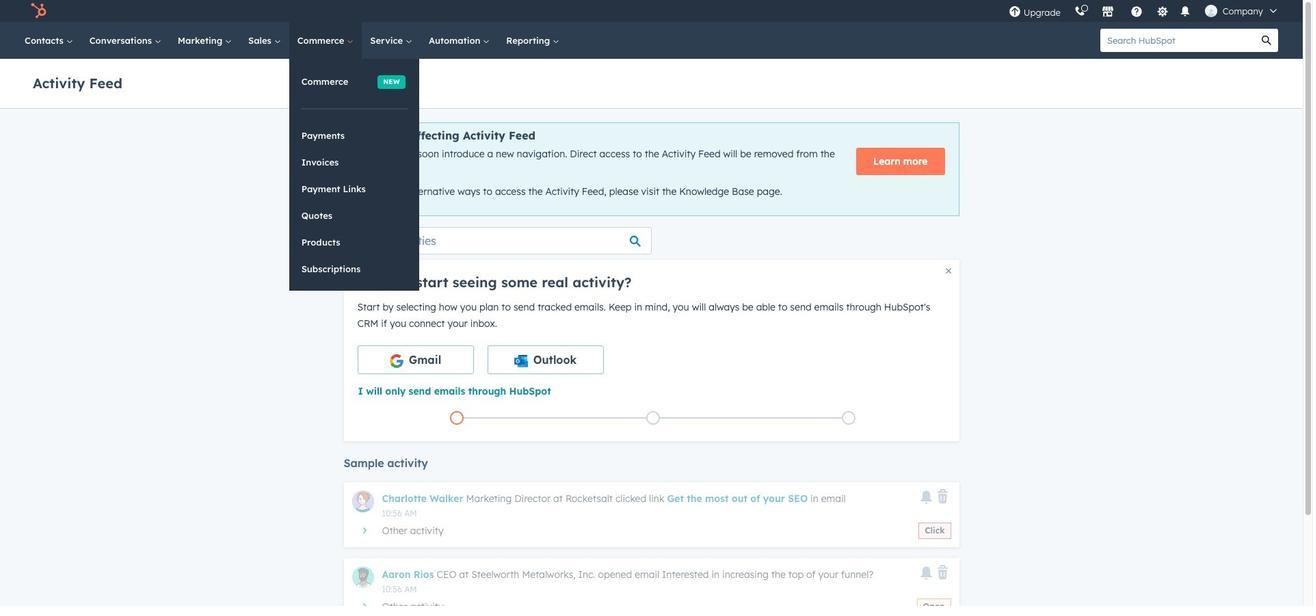 Task type: vqa. For each thing, say whether or not it's contained in the screenshot.
Close 'Image'
yes



Task type: locate. For each thing, give the bounding box(es) containing it.
None checkbox
[[357, 345, 474, 374], [487, 345, 604, 374], [357, 345, 474, 374], [487, 345, 604, 374]]

commerce menu
[[289, 59, 419, 290]]

Search HubSpot search field
[[1101, 29, 1256, 52]]

marketplaces image
[[1102, 6, 1114, 18]]

menu
[[1002, 0, 1287, 22]]

list
[[359, 408, 947, 427]]

onboarding.steps.finalstep.title image
[[846, 415, 853, 422]]



Task type: describe. For each thing, give the bounding box(es) containing it.
Search activities search field
[[344, 227, 652, 254]]

jacob simon image
[[1205, 5, 1218, 17]]

close image
[[946, 268, 951, 274]]

onboarding.steps.sendtrackedemailingmail.title image
[[650, 415, 656, 422]]



